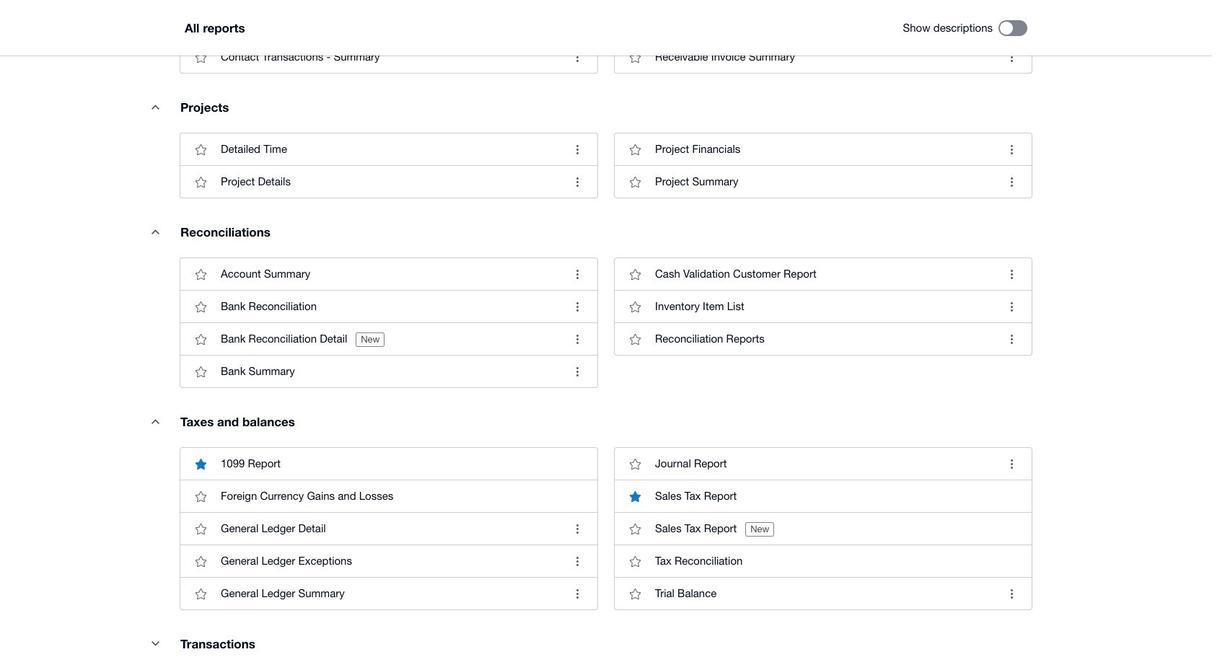 Task type: vqa. For each thing, say whether or not it's contained in the screenshot.
the bottom by
no



Task type: describe. For each thing, give the bounding box(es) containing it.
2 more options image from the top
[[563, 547, 592, 576]]

collapse report group image
[[141, 630, 170, 659]]

remove favorite image
[[621, 482, 650, 511]]



Task type: locate. For each thing, give the bounding box(es) containing it.
0 vertical spatial more options image
[[563, 135, 592, 164]]

0 vertical spatial expand report group image
[[141, 93, 170, 121]]

expand report group image
[[141, 217, 170, 246]]

more options image
[[563, 135, 592, 164], [563, 547, 592, 576]]

1 expand report group image from the top
[[141, 93, 170, 121]]

1 more options image from the top
[[563, 135, 592, 164]]

1 vertical spatial more options image
[[563, 547, 592, 576]]

favorite image
[[186, 43, 215, 72], [186, 135, 215, 164], [621, 168, 650, 197], [186, 260, 215, 289], [621, 293, 650, 321], [621, 325, 650, 354], [186, 358, 215, 386], [186, 482, 215, 511], [186, 547, 215, 576], [621, 547, 650, 576], [186, 580, 215, 609]]

favorite image
[[621, 43, 650, 72], [621, 135, 650, 164], [186, 168, 215, 197], [621, 260, 650, 289], [186, 293, 215, 321], [186, 325, 215, 354], [621, 450, 650, 479], [186, 515, 215, 544], [621, 515, 650, 544], [621, 580, 650, 609]]

1 vertical spatial expand report group image
[[141, 407, 170, 436]]

expand report group image
[[141, 93, 170, 121], [141, 407, 170, 436]]

more options image
[[563, 43, 592, 72], [998, 43, 1027, 72], [998, 135, 1027, 164], [563, 168, 592, 197], [998, 168, 1027, 197], [563, 260, 592, 289], [563, 293, 592, 321], [563, 325, 592, 354], [563, 358, 592, 386], [563, 515, 592, 544], [563, 580, 592, 609]]

2 expand report group image from the top
[[141, 407, 170, 436]]

remove favorite image
[[186, 450, 215, 479]]



